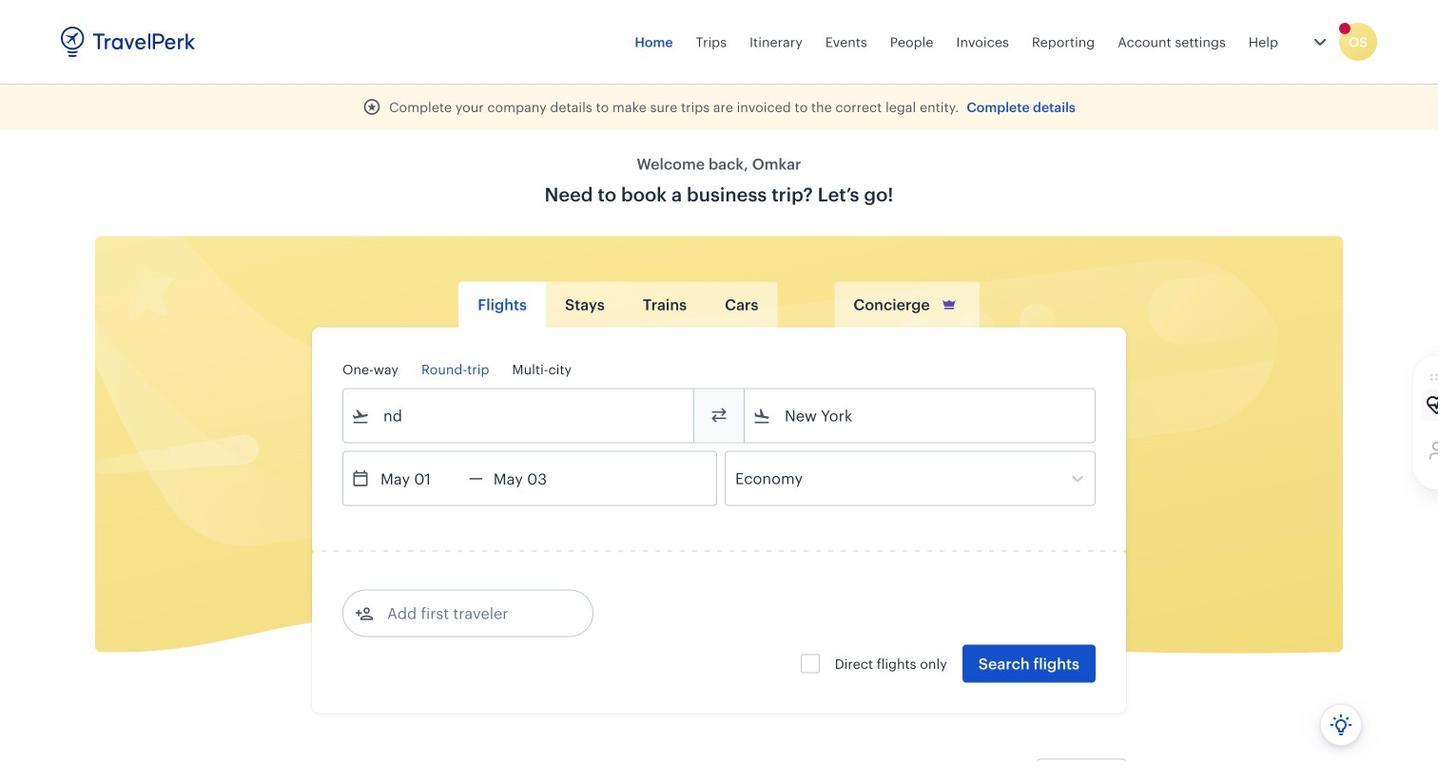 Task type: locate. For each thing, give the bounding box(es) containing it.
From search field
[[370, 401, 669, 431]]

Depart text field
[[370, 452, 469, 506]]



Task type: describe. For each thing, give the bounding box(es) containing it.
To search field
[[771, 401, 1070, 431]]

Return text field
[[483, 452, 582, 506]]

Add first traveler search field
[[374, 599, 572, 629]]



Task type: vqa. For each thing, say whether or not it's contained in the screenshot.
To 'SEARCH BOX'
yes



